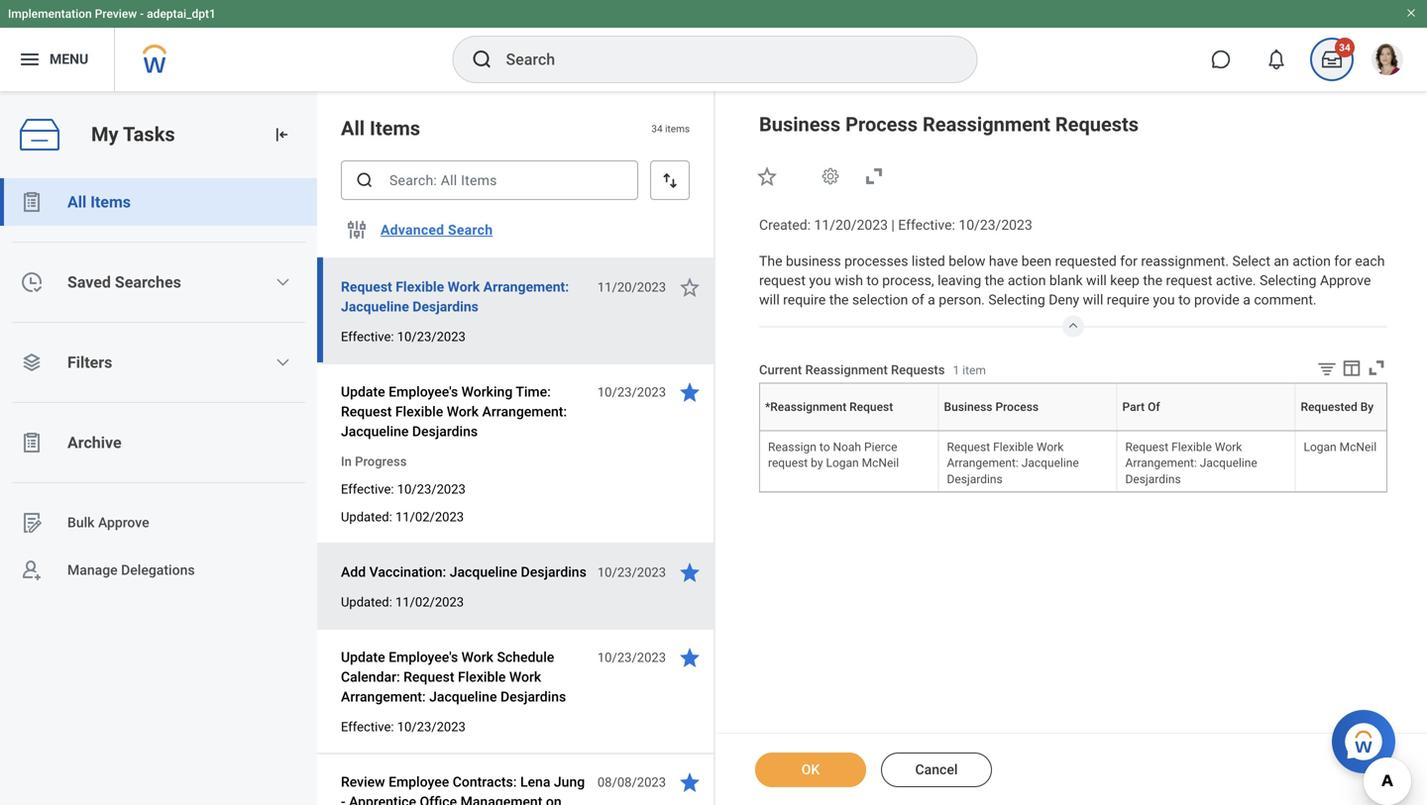 Task type: describe. For each thing, give the bounding box(es) containing it.
employee
[[389, 775, 449, 791]]

approve inside the business processes listed below have been requested for reassignment. select an action for each request you wish to process, leaving the action blank will keep the request active. selecting approve will require the selection of a person. selecting deny will require you to provide a comment.
[[1320, 272, 1371, 289]]

will down requested
[[1086, 272, 1107, 289]]

add vaccination: jacqueline desjardins button
[[341, 561, 587, 585]]

request down the business process
[[947, 441, 990, 455]]

*
[[765, 401, 770, 414]]

manage
[[67, 563, 118, 579]]

reassignment inside row element
[[770, 401, 847, 414]]

advanced
[[381, 222, 444, 238]]

arrangement: inside request flexible work arrangement: jacqueline desjardins button
[[483, 279, 569, 295]]

below
[[949, 253, 986, 269]]

select to filter grid data image
[[1316, 358, 1338, 379]]

click to view/edit grid preferences image
[[1341, 357, 1363, 379]]

request inside reassign to noah pierce request by logan mcneil
[[768, 457, 808, 471]]

menu banner
[[0, 0, 1427, 91]]

1 vertical spatial you
[[1153, 292, 1175, 308]]

- inside menu 'banner'
[[140, 7, 144, 21]]

add vaccination: jacqueline desjardins
[[341, 564, 587, 581]]

request inside the update employee's work schedule calendar: request flexible work arrangement: jacqueline desjardins
[[404, 670, 455, 686]]

search image
[[355, 170, 375, 190]]

time:
[[516, 384, 551, 400]]

34 button
[[1310, 38, 1355, 81]]

flexible down business process button
[[993, 441, 1034, 455]]

2 updated: from the top
[[341, 595, 392, 610]]

items inside "item list" element
[[370, 117, 420, 140]]

management
[[460, 794, 543, 806]]

request flexible work arrangement: jacqueline desjardins inside button
[[341, 279, 569, 315]]

requested inside row element
[[1301, 401, 1358, 414]]

chevron down image
[[275, 355, 291, 371]]

sort image
[[660, 170, 680, 190]]

bulk approve
[[67, 515, 149, 531]]

inbox large image
[[1322, 50, 1342, 69]]

filters button
[[0, 339, 317, 387]]

filters
[[67, 353, 112, 372]]

update for update employee's working time: request flexible work arrangement: jacqueline desjardins
[[341, 384, 385, 400]]

arrangement: down part of
[[1125, 457, 1197, 471]]

vaccination:
[[369, 564, 446, 581]]

configure image
[[345, 218, 369, 242]]

working
[[462, 384, 513, 400]]

have
[[989, 253, 1018, 269]]

logan inside reassign to noah pierce request by logan mcneil
[[826, 457, 859, 471]]

business process button
[[1023, 431, 1032, 432]]

adeptai_dpt1
[[147, 7, 216, 21]]

jung
[[554, 775, 585, 791]]

noah
[[833, 441, 861, 455]]

star image for request flexible work arrangement: jacqueline desjardins
[[678, 276, 702, 299]]

34 for 34 items
[[652, 123, 663, 135]]

tasks
[[123, 123, 175, 146]]

advanced search button
[[373, 210, 501, 250]]

lena
[[520, 775, 551, 791]]

1 horizontal spatial of
[[1206, 431, 1207, 432]]

requested
[[1055, 253, 1117, 269]]

reassign to noah pierce request by logan mcneil
[[768, 441, 899, 471]]

person.
[[939, 292, 985, 308]]

saved searches
[[67, 273, 181, 292]]

request flexible work arrangement: jacqueline desjardins button
[[341, 276, 587, 319]]

of inside row element
[[1148, 401, 1160, 414]]

2 horizontal spatial the
[[1143, 272, 1163, 289]]

star image for update employee's working time: request flexible work arrangement: jacqueline desjardins
[[678, 381, 702, 404]]

calendar:
[[341, 670, 400, 686]]

by inside row element
[[1361, 401, 1374, 414]]

arrangement: down the business process
[[947, 457, 1019, 471]]

bulk
[[67, 515, 95, 531]]

row element containing reassign to noah pierce request by logan mcneil
[[760, 433, 1427, 492]]

schedule
[[497, 650, 554, 666]]

0 horizontal spatial fullscreen image
[[862, 165, 886, 188]]

requested by button
[[1361, 431, 1368, 432]]

my tasks element inside menu 'banner'
[[1304, 38, 1360, 81]]

reassignment.
[[1141, 253, 1229, 269]]

items
[[665, 123, 690, 135]]

* reassignment request
[[765, 401, 893, 414]]

chevron down image
[[275, 275, 291, 290]]

add
[[341, 564, 366, 581]]

all items inside button
[[67, 193, 131, 212]]

gear image
[[821, 167, 841, 186]]

wish
[[835, 272, 863, 289]]

ok button
[[755, 753, 866, 788]]

|
[[891, 217, 895, 233]]

contracts:
[[453, 775, 517, 791]]

desjardins up schedule
[[521, 564, 587, 581]]

keep
[[1110, 272, 1140, 289]]

current reassignment requests 1 item
[[759, 363, 986, 378]]

2 updated: 11/02/2023 from the top
[[341, 595, 464, 610]]

effective: 10/23/2023 for employee's
[[341, 720, 466, 735]]

1 horizontal spatial selecting
[[1260, 272, 1317, 289]]

arrangement: inside update employee's working time: request flexible work arrangement: jacqueline desjardins
[[482, 404, 567, 420]]

user plus image
[[20, 559, 44, 583]]

will right deny
[[1083, 292, 1104, 308]]

archive button
[[0, 419, 317, 467]]

08/08/2023
[[598, 776, 666, 790]]

apprentice
[[349, 794, 416, 806]]

my tasks element containing my tasks
[[0, 91, 317, 806]]

each
[[1355, 253, 1385, 269]]

list containing all items
[[0, 178, 317, 595]]

requested by
[[1301, 401, 1374, 414]]

request down the
[[759, 272, 806, 289]]

menu button
[[0, 28, 114, 91]]

an
[[1274, 253, 1289, 269]]

arrangement: inside the update employee's work schedule calendar: request flexible work arrangement: jacqueline desjardins
[[341, 689, 426, 706]]

active.
[[1216, 272, 1256, 289]]

2 effective: 10/23/2023 from the top
[[341, 482, 466, 497]]

1 request flexible work arrangement: jacqueline desjardins element from the left
[[947, 437, 1079, 486]]

the business processes listed below have been requested for reassignment. select an action for each request you wish to process, leaving the action blank will keep the request active. selecting approve will require the selection of a person. selecting deny will require you to provide a comment.
[[759, 253, 1389, 308]]

11/20/2023 inside "item list" element
[[598, 280, 666, 295]]

1 horizontal spatial action
[[1293, 253, 1331, 269]]

request down part of
[[1125, 441, 1169, 455]]

1 vertical spatial requested
[[1361, 431, 1366, 432]]

1
[[953, 364, 960, 378]]

implementation preview -   adeptai_dpt1
[[8, 7, 216, 21]]

0 horizontal spatial star image
[[678, 646, 702, 670]]

Search: All Items text field
[[341, 161, 638, 200]]

process,
[[882, 272, 934, 289]]

employee's for flexible
[[389, 384, 458, 400]]

menu
[[50, 51, 88, 68]]

progress
[[355, 454, 407, 469]]

update employee's work schedule calendar: request flexible work arrangement: jacqueline desjardins
[[341, 650, 566, 706]]

preview
[[95, 7, 137, 21]]

0 horizontal spatial action
[[1008, 272, 1046, 289]]

0 horizontal spatial the
[[829, 292, 849, 308]]

saved
[[67, 273, 111, 292]]

flexible down 'part of' button
[[1172, 441, 1212, 455]]

1 horizontal spatial logan
[[1304, 441, 1337, 455]]

provide
[[1194, 292, 1240, 308]]

1 horizontal spatial 11/20/2023
[[814, 217, 888, 233]]

select
[[1233, 253, 1271, 269]]

desjardins inside the update employee's work schedule calendar: request flexible work arrangement: jacqueline desjardins
[[500, 689, 566, 706]]

row element containing *
[[760, 384, 1427, 431]]

archive
[[67, 434, 122, 452]]

all items inside "item list" element
[[341, 117, 420, 140]]

my tasks
[[91, 123, 175, 146]]

item list element
[[317, 91, 716, 806]]

leaving
[[938, 272, 981, 289]]

0 horizontal spatial selecting
[[989, 292, 1045, 308]]

manage delegations link
[[0, 547, 317, 595]]

reassign
[[768, 441, 817, 455]]

request inside update employee's working time: request flexible work arrangement: jacqueline desjardins
[[341, 404, 392, 420]]

1 for from the left
[[1120, 253, 1138, 269]]

star image for add vaccination: jacqueline desjardins
[[678, 561, 702, 585]]

delegations
[[121, 563, 195, 579]]

1 vertical spatial by
[[1366, 431, 1367, 432]]

search
[[448, 222, 493, 238]]

all inside button
[[67, 193, 86, 212]]

review employee contracts: lena jung - apprentice office management o
[[341, 775, 585, 806]]

deny
[[1049, 292, 1080, 308]]

reassign to noah pierce request by logan mcneil element
[[768, 437, 899, 471]]

request flexible work arrangement: jacqueline desjardins for 1st request flexible work arrangement: jacqueline desjardins element from the left
[[947, 441, 1079, 486]]

effective: 10/23/2023 for flexible
[[341, 330, 466, 344]]

clipboard image
[[20, 190, 44, 214]]

selection
[[852, 292, 908, 308]]

1 horizontal spatial to
[[867, 272, 879, 289]]

justify image
[[18, 48, 42, 71]]

perspective image
[[20, 351, 44, 375]]

listed
[[912, 253, 945, 269]]

part of
[[1123, 401, 1160, 414]]

2 11/02/2023 from the top
[[395, 595, 464, 610]]

the
[[759, 253, 783, 269]]

update employee's work schedule calendar: request flexible work arrangement: jacqueline desjardins button
[[341, 646, 587, 710]]

process for business process
[[996, 401, 1039, 414]]

process for business process reassignment requests
[[846, 113, 918, 136]]



Task type: locate. For each thing, give the bounding box(es) containing it.
2 employee's from the top
[[389, 650, 458, 666]]

0 horizontal spatial require
[[783, 292, 826, 308]]

jacqueline inside the update employee's work schedule calendar: request flexible work arrangement: jacqueline desjardins
[[429, 689, 497, 706]]

ok
[[802, 762, 820, 779]]

request down configure icon
[[341, 279, 392, 295]]

by
[[811, 457, 823, 471]]

flexible down schedule
[[458, 670, 506, 686]]

34 left items
[[652, 123, 663, 135]]

created:
[[759, 217, 811, 233]]

you down reassignment.
[[1153, 292, 1175, 308]]

search image
[[470, 48, 494, 71]]

logan down "noah"
[[826, 457, 859, 471]]

effective: 10/23/2023
[[341, 330, 466, 344], [341, 482, 466, 497], [341, 720, 466, 735]]

the down "wish"
[[829, 292, 849, 308]]

arrangement: down "time:" on the left top of the page
[[482, 404, 567, 420]]

0 vertical spatial all items
[[341, 117, 420, 140]]

1 effective: 10/23/2023 from the top
[[341, 330, 466, 344]]

2 horizontal spatial business
[[1023, 431, 1027, 432]]

1 vertical spatial 34
[[652, 123, 663, 135]]

approve down each
[[1320, 272, 1371, 289]]

all items right clipboard image
[[67, 193, 131, 212]]

2 update from the top
[[341, 650, 385, 666]]

2 request flexible work arrangement: jacqueline desjardins element from the left
[[1125, 437, 1258, 486]]

0 horizontal spatial a
[[928, 292, 935, 308]]

1 require from the left
[[783, 292, 826, 308]]

34 for 34
[[1339, 42, 1351, 54]]

- down review
[[341, 794, 346, 806]]

saved searches button
[[0, 259, 317, 306]]

mcneil down pierce
[[862, 457, 899, 471]]

all right clipboard image
[[67, 193, 86, 212]]

flexible up 'progress'
[[395, 404, 443, 420]]

for left each
[[1334, 253, 1352, 269]]

1 11/02/2023 from the top
[[395, 510, 464, 525]]

clipboard image
[[20, 431, 44, 455]]

requested down the select to filter grid data "image"
[[1301, 401, 1358, 414]]

0 vertical spatial row element
[[760, 384, 1427, 431]]

3 star image from the top
[[678, 561, 702, 585]]

1 horizontal spatial requests
[[1056, 113, 1139, 136]]

business down the business process
[[1023, 431, 1027, 432]]

1 vertical spatial all
[[67, 193, 86, 212]]

approve inside bulk approve link
[[98, 515, 149, 531]]

processes
[[845, 253, 908, 269]]

will
[[1086, 272, 1107, 289], [759, 292, 780, 308], [1083, 292, 1104, 308]]

1 horizontal spatial business
[[944, 401, 993, 414]]

row element
[[760, 384, 1427, 431], [760, 433, 1427, 492]]

0 vertical spatial update
[[341, 384, 385, 400]]

comment.
[[1254, 292, 1317, 308]]

1 vertical spatial process
[[996, 401, 1039, 414]]

business process
[[944, 401, 1039, 414]]

1 vertical spatial fullscreen image
[[1366, 357, 1388, 379]]

logan mcneil
[[1304, 441, 1377, 455]]

to inside reassign to noah pierce request by logan mcneil
[[820, 441, 830, 455]]

business for business process
[[944, 401, 993, 414]]

0 vertical spatial 34
[[1339, 42, 1351, 54]]

11/02/2023
[[395, 510, 464, 525], [395, 595, 464, 610]]

1 vertical spatial logan
[[826, 457, 859, 471]]

0 horizontal spatial items
[[90, 193, 131, 212]]

0 horizontal spatial part
[[1123, 401, 1145, 414]]

all up search icon at the top left
[[341, 117, 365, 140]]

2 a from the left
[[1243, 292, 1251, 308]]

mcneil inside reassign to noah pierce request by logan mcneil
[[862, 457, 899, 471]]

effective:
[[898, 217, 955, 233], [341, 330, 394, 344], [341, 482, 394, 497], [341, 720, 394, 735]]

0 horizontal spatial -
[[140, 7, 144, 21]]

require
[[783, 292, 826, 308], [1107, 292, 1150, 308]]

0 horizontal spatial 34
[[652, 123, 663, 135]]

jacqueline right vaccination:
[[450, 564, 517, 581]]

0 vertical spatial 11/20/2023
[[814, 217, 888, 233]]

business for business process reassignment requests
[[759, 113, 841, 136]]

0 vertical spatial star image
[[755, 165, 779, 188]]

0 vertical spatial approve
[[1320, 272, 1371, 289]]

transformation import image
[[272, 125, 291, 145]]

1 horizontal spatial approve
[[1320, 272, 1371, 289]]

1 vertical spatial requests
[[891, 363, 945, 378]]

business process reassignment requests
[[759, 113, 1139, 136]]

11/02/2023 down vaccination:
[[395, 595, 464, 610]]

fullscreen image
[[862, 165, 886, 188], [1366, 357, 1388, 379]]

2 vertical spatial process
[[1028, 431, 1031, 432]]

by up logan mcneil element
[[1366, 431, 1367, 432]]

0 horizontal spatial all items
[[67, 193, 131, 212]]

selecting up the comment.
[[1260, 272, 1317, 289]]

1 star image from the top
[[678, 276, 702, 299]]

part of button
[[1204, 431, 1208, 432]]

0 horizontal spatial business
[[759, 113, 841, 136]]

update employee's working time: request flexible work arrangement: jacqueline desjardins button
[[341, 381, 587, 444]]

0 horizontal spatial my tasks element
[[0, 91, 317, 806]]

0 horizontal spatial 11/20/2023
[[598, 280, 666, 295]]

work inside update employee's working time: request flexible work arrangement: jacqueline desjardins
[[447, 404, 479, 420]]

0 vertical spatial selecting
[[1260, 272, 1317, 289]]

arrangement: down calendar: at the bottom left
[[341, 689, 426, 706]]

0 vertical spatial my tasks element
[[1304, 38, 1360, 81]]

jacqueline down 'part of' button
[[1200, 457, 1258, 471]]

34 inside 34 button
[[1339, 42, 1351, 54]]

1 vertical spatial selecting
[[989, 292, 1045, 308]]

employee's left working
[[389, 384, 458, 400]]

jacqueline inside update employee's working time: request flexible work arrangement: jacqueline desjardins
[[341, 424, 409, 440]]

desjardins down reassignment request business process part of requested by
[[1125, 473, 1181, 486]]

action right 'an'
[[1293, 253, 1331, 269]]

1 update from the top
[[341, 384, 385, 400]]

items up search icon at the top left
[[370, 117, 420, 140]]

to up by
[[820, 441, 830, 455]]

a down active.
[[1243, 292, 1251, 308]]

cancel
[[915, 762, 958, 779]]

update employee's working time: request flexible work arrangement: jacqueline desjardins
[[341, 384, 567, 440]]

0 vertical spatial employee's
[[389, 384, 458, 400]]

1 vertical spatial 11/20/2023
[[598, 280, 666, 295]]

mcneil
[[1340, 441, 1377, 455], [862, 457, 899, 471]]

2 star image from the top
[[678, 381, 702, 404]]

employee's for request
[[389, 650, 458, 666]]

0 vertical spatial requests
[[1056, 113, 1139, 136]]

mcneil down requested by button
[[1340, 441, 1377, 455]]

the down have
[[985, 272, 1004, 289]]

rename image
[[20, 511, 44, 535]]

update up in progress
[[341, 384, 385, 400]]

been
[[1022, 253, 1052, 269]]

employee's inside update employee's working time: request flexible work arrangement: jacqueline desjardins
[[389, 384, 458, 400]]

0 horizontal spatial request flexible work arrangement: jacqueline desjardins element
[[947, 437, 1079, 486]]

star image
[[755, 165, 779, 188], [678, 646, 702, 670]]

approve right bulk
[[98, 515, 149, 531]]

0 horizontal spatial logan
[[826, 457, 859, 471]]

pierce
[[864, 441, 897, 455]]

updated: 11/02/2023 down vaccination:
[[341, 595, 464, 610]]

fullscreen image right "click to view/edit grid preferences" image at the top of page
[[1366, 357, 1388, 379]]

business up gear image
[[759, 113, 841, 136]]

reassignment request button
[[844, 431, 855, 432]]

0 vertical spatial you
[[809, 272, 831, 289]]

0 horizontal spatial approve
[[98, 515, 149, 531]]

my tasks element containing 34
[[1304, 38, 1360, 81]]

2 vertical spatial business
[[1023, 431, 1027, 432]]

1 vertical spatial star image
[[678, 646, 702, 670]]

desjardins down schedule
[[500, 689, 566, 706]]

0 horizontal spatial of
[[1148, 401, 1160, 414]]

list
[[0, 178, 317, 595]]

jacqueline down configure icon
[[341, 299, 409, 315]]

1 vertical spatial business
[[944, 401, 993, 414]]

employee's up calendar: at the bottom left
[[389, 650, 458, 666]]

jacqueline down schedule
[[429, 689, 497, 706]]

in progress
[[341, 454, 407, 469]]

2 for from the left
[[1334, 253, 1352, 269]]

request down reassign
[[768, 457, 808, 471]]

update inside the update employee's work schedule calendar: request flexible work arrangement: jacqueline desjardins
[[341, 650, 385, 666]]

process
[[846, 113, 918, 136], [996, 401, 1039, 414], [1028, 431, 1031, 432]]

requests
[[1056, 113, 1139, 136], [891, 363, 945, 378]]

1 horizontal spatial -
[[341, 794, 346, 806]]

desjardins down working
[[412, 424, 478, 440]]

1 vertical spatial update
[[341, 650, 385, 666]]

1 horizontal spatial items
[[370, 117, 420, 140]]

reassignment request business process part of requested by
[[844, 431, 1367, 432]]

update
[[341, 384, 385, 400], [341, 650, 385, 666]]

notifications large image
[[1267, 50, 1287, 69]]

arrangement:
[[483, 279, 569, 295], [482, 404, 567, 420], [947, 457, 1019, 471], [1125, 457, 1197, 471], [341, 689, 426, 706]]

1 vertical spatial employee's
[[389, 650, 458, 666]]

employee's inside the update employee's work schedule calendar: request flexible work arrangement: jacqueline desjardins
[[389, 650, 458, 666]]

0 vertical spatial 11/02/2023
[[395, 510, 464, 525]]

0 vertical spatial to
[[867, 272, 879, 289]]

row element down reassignment request business process part of requested by
[[760, 433, 1427, 492]]

update up calendar: at the bottom left
[[341, 650, 385, 666]]

flexible inside button
[[396, 279, 444, 295]]

business
[[786, 253, 841, 269]]

request right calendar: at the bottom left
[[404, 670, 455, 686]]

toolbar
[[1301, 357, 1388, 383]]

1 vertical spatial all items
[[67, 193, 131, 212]]

all
[[341, 117, 365, 140], [67, 193, 86, 212]]

to down processes at the top right
[[867, 272, 879, 289]]

Search Workday  search field
[[506, 38, 936, 81]]

0 vertical spatial fullscreen image
[[862, 165, 886, 188]]

request down reassignment.
[[1166, 272, 1213, 289]]

1 vertical spatial part
[[1204, 431, 1206, 432]]

2 horizontal spatial to
[[1179, 292, 1191, 308]]

request flexible work arrangement: jacqueline desjardins element down business process button
[[947, 437, 1079, 486]]

logan down the requested by
[[1304, 441, 1337, 455]]

0 vertical spatial all
[[341, 117, 365, 140]]

effective: 10/23/2023 up employee
[[341, 720, 466, 735]]

0 horizontal spatial for
[[1120, 253, 1138, 269]]

0 vertical spatial requested
[[1301, 401, 1358, 414]]

by
[[1361, 401, 1374, 414], [1366, 431, 1367, 432]]

0 vertical spatial of
[[1148, 401, 1160, 414]]

item
[[963, 364, 986, 378]]

0 vertical spatial logan
[[1304, 441, 1337, 455]]

my
[[91, 123, 119, 146]]

current
[[759, 363, 802, 378]]

0 vertical spatial updated: 11/02/2023
[[341, 510, 464, 525]]

you down business
[[809, 272, 831, 289]]

of
[[912, 292, 924, 308]]

34 left profile logan mcneil "icon"
[[1339, 42, 1351, 54]]

of
[[1148, 401, 1160, 414], [1206, 431, 1207, 432]]

office
[[420, 794, 457, 806]]

1 vertical spatial items
[[90, 193, 131, 212]]

11/02/2023 up vaccination:
[[395, 510, 464, 525]]

1 vertical spatial -
[[341, 794, 346, 806]]

1 vertical spatial mcneil
[[862, 457, 899, 471]]

1 vertical spatial my tasks element
[[0, 91, 317, 806]]

2 row element from the top
[[760, 433, 1427, 492]]

1 updated: from the top
[[341, 510, 392, 525]]

- inside review employee contracts: lena jung - apprentice office management o
[[341, 794, 346, 806]]

1 a from the left
[[928, 292, 935, 308]]

1 vertical spatial updated: 11/02/2023
[[341, 595, 464, 610]]

to
[[867, 272, 879, 289], [1179, 292, 1191, 308], [820, 441, 830, 455]]

0 vertical spatial updated:
[[341, 510, 392, 525]]

updated: 11/02/2023
[[341, 510, 464, 525], [341, 595, 464, 610]]

updated: 11/02/2023 up vaccination:
[[341, 510, 464, 525]]

created: 11/20/2023 | effective: 10/23/2023
[[759, 217, 1033, 233]]

all items up search icon at the top left
[[341, 117, 420, 140]]

1 horizontal spatial part
[[1204, 431, 1206, 432]]

request flexible work arrangement: jacqueline desjardins
[[341, 279, 569, 315], [947, 441, 1079, 486], [1125, 441, 1258, 486]]

blank
[[1050, 272, 1083, 289]]

update inside update employee's working time: request flexible work arrangement: jacqueline desjardins
[[341, 384, 385, 400]]

1 vertical spatial approve
[[98, 515, 149, 531]]

1 horizontal spatial mcneil
[[1340, 441, 1377, 455]]

business
[[759, 113, 841, 136], [944, 401, 993, 414], [1023, 431, 1027, 432]]

1 horizontal spatial 34
[[1339, 42, 1351, 54]]

review employee contracts: lena jung - apprentice office management o button
[[341, 771, 587, 806]]

1 vertical spatial to
[[1179, 292, 1191, 308]]

1 horizontal spatial my tasks element
[[1304, 38, 1360, 81]]

effective: 10/23/2023 down request flexible work arrangement: jacqueline desjardins button on the left of the page
[[341, 330, 466, 344]]

items down my
[[90, 193, 131, 212]]

request flexible work arrangement: jacqueline desjardins for 1st request flexible work arrangement: jacqueline desjardins element from right
[[1125, 441, 1258, 486]]

flexible inside the update employee's work schedule calendar: request flexible work arrangement: jacqueline desjardins
[[458, 670, 506, 686]]

requested up logan mcneil element
[[1361, 431, 1366, 432]]

desjardins down the business process
[[947, 473, 1003, 486]]

request flexible work arrangement: jacqueline desjardins element
[[947, 437, 1079, 486], [1125, 437, 1258, 486]]

1 updated: 11/02/2023 from the top
[[341, 510, 464, 525]]

1 horizontal spatial for
[[1334, 253, 1352, 269]]

desjardins down advanced search button
[[413, 299, 479, 315]]

to left provide
[[1179, 292, 1191, 308]]

request up in progress
[[341, 404, 392, 420]]

items inside button
[[90, 193, 131, 212]]

desjardins inside update employee's working time: request flexible work arrangement: jacqueline desjardins
[[412, 424, 478, 440]]

1 vertical spatial of
[[1206, 431, 1207, 432]]

request up "noah"
[[850, 431, 854, 432]]

desjardins
[[413, 299, 479, 315], [412, 424, 478, 440], [947, 473, 1003, 486], [1125, 473, 1181, 486], [521, 564, 587, 581], [500, 689, 566, 706]]

cancel button
[[881, 753, 992, 788]]

- right 'preview' at the top left of the page
[[140, 7, 144, 21]]

the
[[985, 272, 1004, 289], [1143, 272, 1163, 289], [829, 292, 849, 308]]

0 vertical spatial -
[[140, 7, 144, 21]]

fullscreen image right gear image
[[862, 165, 886, 188]]

business inside row element
[[944, 401, 993, 414]]

requested
[[1301, 401, 1358, 414], [1361, 431, 1366, 432]]

flexible down advanced
[[396, 279, 444, 295]]

1 vertical spatial row element
[[760, 433, 1427, 492]]

1 horizontal spatial fullscreen image
[[1366, 357, 1388, 379]]

request inside request flexible work arrangement: jacqueline desjardins button
[[341, 279, 392, 295]]

effective: 10/23/2023 down 'progress'
[[341, 482, 466, 497]]

request up reassignment request button
[[850, 401, 893, 414]]

1 horizontal spatial you
[[1153, 292, 1175, 308]]

star image
[[678, 276, 702, 299], [678, 381, 702, 404], [678, 561, 702, 585], [678, 771, 702, 795]]

business down the item
[[944, 401, 993, 414]]

request flexible work arrangement: jacqueline desjardins down search
[[341, 279, 569, 315]]

34 inside "item list" element
[[652, 123, 663, 135]]

work
[[448, 279, 480, 295], [447, 404, 479, 420], [1037, 441, 1064, 455], [1215, 441, 1242, 455], [462, 650, 494, 666], [509, 670, 541, 686]]

2 horizontal spatial request flexible work arrangement: jacqueline desjardins
[[1125, 441, 1258, 486]]

jacqueline up in progress
[[341, 424, 409, 440]]

implementation
[[8, 7, 92, 21]]

bulk approve link
[[0, 500, 317, 547]]

0 horizontal spatial you
[[809, 272, 831, 289]]

work inside button
[[448, 279, 480, 295]]

flexible inside update employee's working time: request flexible work arrangement: jacqueline desjardins
[[395, 404, 443, 420]]

row element up reassignment request business process part of requested by
[[760, 384, 1427, 431]]

my tasks element
[[1304, 38, 1360, 81], [0, 91, 317, 806]]

request flexible work arrangement: jacqueline desjardins down 'part of' button
[[1125, 441, 1258, 486]]

selecting down have
[[989, 292, 1045, 308]]

will down the
[[759, 292, 780, 308]]

0 horizontal spatial all
[[67, 193, 86, 212]]

1 horizontal spatial a
[[1243, 292, 1251, 308]]

approve
[[1320, 272, 1371, 289], [98, 515, 149, 531]]

0 vertical spatial mcneil
[[1340, 441, 1377, 455]]

updated: down in progress
[[341, 510, 392, 525]]

1 vertical spatial action
[[1008, 272, 1046, 289]]

request
[[341, 279, 392, 295], [850, 401, 893, 414], [341, 404, 392, 420], [850, 431, 854, 432], [947, 441, 990, 455], [1125, 441, 1169, 455], [404, 670, 455, 686]]

4 star image from the top
[[678, 771, 702, 795]]

action down the been at top
[[1008, 272, 1046, 289]]

1 horizontal spatial the
[[985, 272, 1004, 289]]

for up keep
[[1120, 253, 1138, 269]]

a right of
[[928, 292, 935, 308]]

the right keep
[[1143, 272, 1163, 289]]

require down business
[[783, 292, 826, 308]]

profile logan mcneil image
[[1372, 44, 1404, 79]]

1 employee's from the top
[[389, 384, 458, 400]]

3 effective: 10/23/2023 from the top
[[341, 720, 466, 735]]

close environment banner image
[[1406, 7, 1417, 19]]

updated: down add
[[341, 595, 392, 610]]

0 vertical spatial effective: 10/23/2023
[[341, 330, 466, 344]]

review
[[341, 775, 385, 791]]

arrangement: down search
[[483, 279, 569, 295]]

request flexible work arrangement: jacqueline desjardins down business process button
[[947, 441, 1079, 486]]

by up requested by button
[[1361, 401, 1374, 414]]

logan mcneil element
[[1304, 437, 1377, 455]]

a
[[928, 292, 935, 308], [1243, 292, 1251, 308]]

update for update employee's work schedule calendar: request flexible work arrangement: jacqueline desjardins
[[341, 650, 385, 666]]

process inside row element
[[996, 401, 1039, 414]]

jacqueline down business process button
[[1022, 457, 1079, 471]]

1 row element from the top
[[760, 384, 1427, 431]]

0 vertical spatial part
[[1123, 401, 1145, 414]]

require down keep
[[1107, 292, 1150, 308]]

for
[[1120, 253, 1138, 269], [1334, 253, 1352, 269]]

2 require from the left
[[1107, 292, 1150, 308]]

advanced search
[[381, 222, 493, 238]]

request flexible work arrangement: jacqueline desjardins element down 'part of' button
[[1125, 437, 1258, 486]]

1 horizontal spatial require
[[1107, 292, 1150, 308]]

0 vertical spatial by
[[1361, 401, 1374, 414]]

all inside "item list" element
[[341, 117, 365, 140]]

all items button
[[0, 178, 317, 226]]

0 horizontal spatial requested
[[1301, 401, 1358, 414]]

34 items
[[652, 123, 690, 135]]

chevron up image
[[1062, 316, 1085, 332]]

0 horizontal spatial request flexible work arrangement: jacqueline desjardins
[[341, 279, 569, 315]]

clock check image
[[20, 271, 44, 294]]



Task type: vqa. For each thing, say whether or not it's contained in the screenshot.
Update Employee's Working Time: Request Flexible Work Arrangement: Jacqueline Desjardins button
yes



